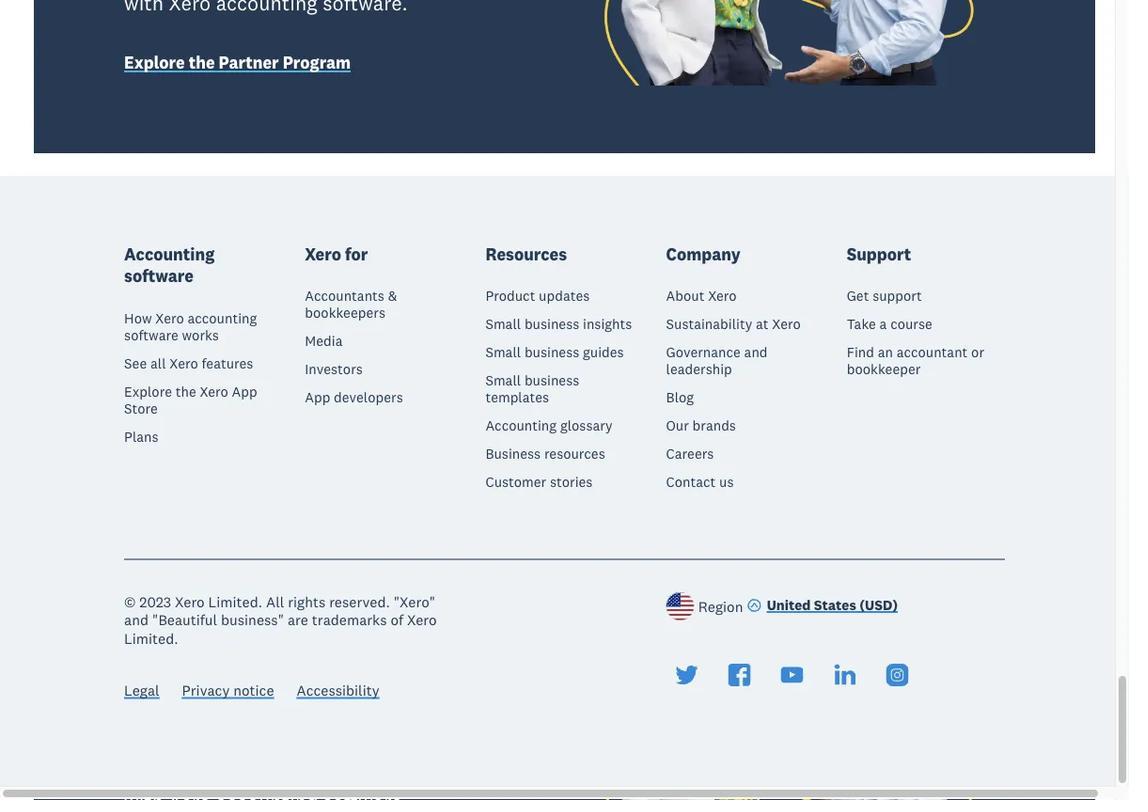 Task type: locate. For each thing, give the bounding box(es) containing it.
for
[[345, 244, 368, 265]]

2 explore from the top
[[124, 383, 172, 400]]

0 vertical spatial the
[[189, 52, 215, 72]]

xero
[[305, 244, 341, 265], [708, 288, 737, 305], [155, 310, 184, 327], [772, 316, 801, 333], [170, 355, 198, 372], [200, 383, 228, 400], [175, 593, 205, 611], [407, 611, 437, 629]]

business for insights
[[525, 316, 580, 333]]

small
[[486, 316, 521, 333], [486, 344, 521, 361], [486, 372, 521, 390]]

legal link
[[124, 682, 160, 704]]

0 vertical spatial limited.
[[208, 593, 263, 611]]

small down small business guides link
[[486, 372, 521, 390]]

3 small from the top
[[486, 372, 521, 390]]

governance and leadership link
[[666, 344, 825, 378]]

0 horizontal spatial app
[[232, 383, 257, 400]]

small business insights
[[486, 316, 632, 333]]

"beautiful
[[152, 611, 217, 629]]

small inside 'small business templates'
[[486, 372, 521, 390]]

xero down the features
[[200, 383, 228, 400]]

xero right how
[[155, 310, 184, 327]]

all
[[150, 355, 166, 372]]

app down investors link
[[305, 389, 330, 407]]

plans
[[124, 428, 159, 445]]

stories
[[550, 474, 593, 491]]

accountant
[[897, 344, 968, 361]]

xero right of
[[407, 611, 437, 629]]

see all xero features
[[124, 355, 253, 372]]

0 vertical spatial small
[[486, 316, 521, 333]]

©
[[124, 593, 136, 611]]

1 vertical spatial business
[[525, 344, 580, 361]]

united
[[767, 596, 811, 614]]

1 vertical spatial small
[[486, 344, 521, 361]]

business
[[525, 316, 580, 333], [525, 344, 580, 361], [525, 372, 580, 390]]

and
[[745, 344, 768, 361], [124, 611, 149, 629]]

2 vertical spatial business
[[525, 372, 580, 390]]

the left partner
[[189, 52, 215, 72]]

explore inside explore the xero app store
[[124, 383, 172, 400]]

business down small business guides link
[[525, 372, 580, 390]]

business down small business insights
[[525, 344, 580, 361]]

see
[[124, 355, 147, 372]]

0 vertical spatial business
[[525, 316, 580, 333]]

the down see all xero features "link"
[[176, 383, 196, 400]]

accounting glossary
[[486, 417, 613, 435]]

business resources link
[[486, 446, 605, 463]]

accountants
[[305, 288, 385, 305]]

1 vertical spatial accounting
[[486, 417, 557, 435]]

partner
[[219, 52, 279, 72]]

1 vertical spatial software
[[124, 326, 178, 344]]

1 vertical spatial the
[[176, 383, 196, 400]]

xero left for
[[305, 244, 341, 265]]

careers
[[666, 446, 714, 463]]

limited. left all
[[208, 593, 263, 611]]

business inside 'small business templates'
[[525, 372, 580, 390]]

blog
[[666, 389, 694, 407]]

youtube image
[[781, 664, 804, 687]]

1 horizontal spatial accounting
[[486, 417, 557, 435]]

sustainability at xero link
[[666, 316, 801, 333]]

accountants & bookkeepers
[[305, 288, 397, 322]]

the
[[189, 52, 215, 72], [176, 383, 196, 400]]

1 business from the top
[[525, 316, 580, 333]]

explore
[[124, 52, 185, 72], [124, 383, 172, 400]]

1 horizontal spatial and
[[745, 344, 768, 361]]

1 vertical spatial limited.
[[124, 629, 178, 648]]

1 small from the top
[[486, 316, 521, 333]]

2 vertical spatial small
[[486, 372, 521, 390]]

updates
[[539, 288, 590, 305]]

accounting up how
[[124, 244, 215, 265]]

privacy
[[182, 682, 230, 700]]

2 small from the top
[[486, 344, 521, 361]]

the inside explore the xero app store
[[176, 383, 196, 400]]

small up 'small business templates'
[[486, 344, 521, 361]]

governance and leadership
[[666, 344, 768, 378]]

xero inside how xero accounting software works
[[155, 310, 184, 327]]

product
[[486, 288, 535, 305]]

app down the features
[[232, 383, 257, 400]]

at
[[756, 316, 769, 333]]

customer stories
[[486, 474, 593, 491]]

1 vertical spatial and
[[124, 611, 149, 629]]

and left "beautiful
[[124, 611, 149, 629]]

accounting down templates
[[486, 417, 557, 435]]

software up all
[[124, 326, 178, 344]]

small down product
[[486, 316, 521, 333]]

support
[[873, 288, 922, 305]]

1 software from the top
[[124, 266, 194, 287]]

developers
[[334, 389, 403, 407]]

and down at
[[745, 344, 768, 361]]

0 vertical spatial software
[[124, 266, 194, 287]]

software up how
[[124, 266, 194, 287]]

business for guides
[[525, 344, 580, 361]]

templates
[[486, 389, 549, 407]]

0 vertical spatial explore
[[124, 52, 185, 72]]

0 vertical spatial accounting
[[124, 244, 215, 265]]

small business guides
[[486, 344, 624, 361]]

the current region is united states image
[[666, 593, 695, 621]]

limited. down the 2023
[[124, 629, 178, 648]]

explore the partner program
[[124, 52, 351, 72]]

reserved.
[[329, 593, 390, 611]]

glossary
[[560, 417, 613, 435]]

2 software from the top
[[124, 326, 178, 344]]

our brands link
[[666, 417, 736, 435]]

0 horizontal spatial accounting
[[124, 244, 215, 265]]

twitter image
[[676, 664, 698, 687]]

0 horizontal spatial and
[[124, 611, 149, 629]]

all
[[266, 593, 284, 611]]

instagram image
[[886, 664, 909, 687]]

2 business from the top
[[525, 344, 580, 361]]

the for xero
[[176, 383, 196, 400]]

small for small business insights
[[486, 316, 521, 333]]

accounting glossary link
[[486, 417, 613, 435]]

accessibility
[[297, 682, 380, 700]]

1 vertical spatial explore
[[124, 383, 172, 400]]

&
[[388, 288, 397, 305]]

app inside explore the xero app store
[[232, 383, 257, 400]]

linkedin image
[[834, 664, 856, 687]]

see all xero features link
[[124, 355, 253, 372]]

privacy notice link
[[182, 682, 274, 704]]

and inside © 2023 xero limited. all rights reserved. "xero" and "beautiful business" are trademarks of xero limited.
[[124, 611, 149, 629]]

accounting
[[124, 244, 215, 265], [486, 417, 557, 435]]

sustainability
[[666, 316, 753, 333]]

us
[[720, 474, 734, 491]]

0 vertical spatial and
[[745, 344, 768, 361]]

how xero accounting software works link
[[124, 310, 282, 344]]

limited.
[[208, 593, 263, 611], [124, 629, 178, 648]]

about xero link
[[666, 288, 737, 305]]

rights
[[288, 593, 326, 611]]

app
[[232, 383, 257, 400], [305, 389, 330, 407]]

contact us link
[[666, 474, 734, 491]]

xero up sustainability at xero link
[[708, 288, 737, 305]]

business up small business guides link
[[525, 316, 580, 333]]

1 explore from the top
[[124, 52, 185, 72]]

3 business from the top
[[525, 372, 580, 390]]



Task type: vqa. For each thing, say whether or not it's contained in the screenshot.
Small business insights
yes



Task type: describe. For each thing, give the bounding box(es) containing it.
bookkeepers
[[305, 304, 386, 322]]

accounting software
[[124, 244, 215, 287]]

xero inside explore the xero app store
[[200, 383, 228, 400]]

xero right at
[[772, 316, 801, 333]]

media link
[[305, 333, 343, 350]]

store
[[124, 400, 158, 417]]

the for partner
[[189, 52, 215, 72]]

find an accountant or bookkeeper link
[[847, 344, 1005, 378]]

governance
[[666, 344, 741, 361]]

2023
[[140, 593, 171, 611]]

trademarks
[[312, 611, 387, 629]]

small for small business templates
[[486, 372, 521, 390]]

an
[[878, 344, 893, 361]]

works
[[182, 326, 219, 344]]

notice
[[233, 682, 274, 700]]

small business guides link
[[486, 344, 624, 361]]

software inside accounting software
[[124, 266, 194, 287]]

media
[[305, 333, 343, 350]]

take a course
[[847, 316, 933, 333]]

company
[[666, 244, 741, 265]]

get support link
[[847, 288, 922, 305]]

resources
[[486, 244, 567, 265]]

bookkeeper
[[847, 361, 921, 378]]

explore for explore the partner program
[[124, 52, 185, 72]]

how xero accounting software works
[[124, 310, 257, 344]]

xero right all
[[170, 355, 198, 372]]

explore the xero app store link
[[124, 383, 282, 417]]

accountants & bookkeepers link
[[305, 288, 463, 322]]

find
[[847, 344, 875, 361]]

or
[[972, 344, 985, 361]]

program
[[283, 52, 351, 72]]

explore the partner program link
[[124, 51, 463, 76]]

about
[[666, 288, 705, 305]]

small business templates
[[486, 372, 580, 407]]

small business insights link
[[486, 316, 632, 333]]

privacy notice
[[182, 682, 274, 700]]

find an accountant or bookkeeper
[[847, 344, 985, 378]]

plans link
[[124, 428, 159, 445]]

get support
[[847, 288, 922, 305]]

how
[[124, 310, 152, 327]]

and inside governance and leadership
[[745, 344, 768, 361]]

sustainability at xero
[[666, 316, 801, 333]]

accounting
[[188, 310, 257, 327]]

united states (usd) button
[[747, 596, 898, 618]]

our
[[666, 417, 689, 435]]

course
[[891, 316, 933, 333]]

guides
[[583, 344, 624, 361]]

accessibility link
[[297, 682, 380, 704]]

business for templates
[[525, 372, 580, 390]]

region
[[699, 598, 743, 616]]

explore for explore the xero app store
[[124, 383, 172, 400]]

product updates
[[486, 288, 590, 305]]

contact us
[[666, 474, 734, 491]]

blog link
[[666, 389, 694, 407]]

our brands
[[666, 417, 736, 435]]

brands
[[693, 417, 736, 435]]

business"
[[221, 611, 284, 629]]

app developers link
[[305, 389, 403, 407]]

leadership
[[666, 361, 732, 378]]

customer stories link
[[486, 474, 593, 491]]

product updates link
[[486, 288, 590, 305]]

software inside how xero accounting software works
[[124, 326, 178, 344]]

(usd)
[[860, 596, 898, 614]]

features
[[202, 355, 253, 372]]

xero for
[[305, 244, 368, 265]]

get
[[847, 288, 869, 305]]

a
[[880, 316, 887, 333]]

1 horizontal spatial limited.
[[208, 593, 263, 611]]

0 horizontal spatial limited.
[[124, 629, 178, 648]]

xero right the 2023
[[175, 593, 205, 611]]

of
[[391, 611, 404, 629]]

legal
[[124, 682, 160, 700]]

investors
[[305, 361, 363, 378]]

take
[[847, 316, 876, 333]]

are
[[288, 611, 308, 629]]

accounting for glossary
[[486, 417, 557, 435]]

support
[[847, 244, 912, 265]]

facebook image
[[728, 664, 751, 687]]

contact
[[666, 474, 716, 491]]

accountants speaking to each other image
[[576, 0, 1005, 85]]

© 2023 xero limited. all rights reserved. "xero" and "beautiful business" are trademarks of xero limited.
[[124, 593, 437, 648]]

take a course link
[[847, 316, 933, 333]]

business resources
[[486, 446, 605, 463]]

accounting for software
[[124, 244, 215, 265]]

small for small business guides
[[486, 344, 521, 361]]

customer
[[486, 474, 547, 491]]

business
[[486, 446, 541, 463]]

1 horizontal spatial app
[[305, 389, 330, 407]]

careers link
[[666, 446, 714, 463]]



